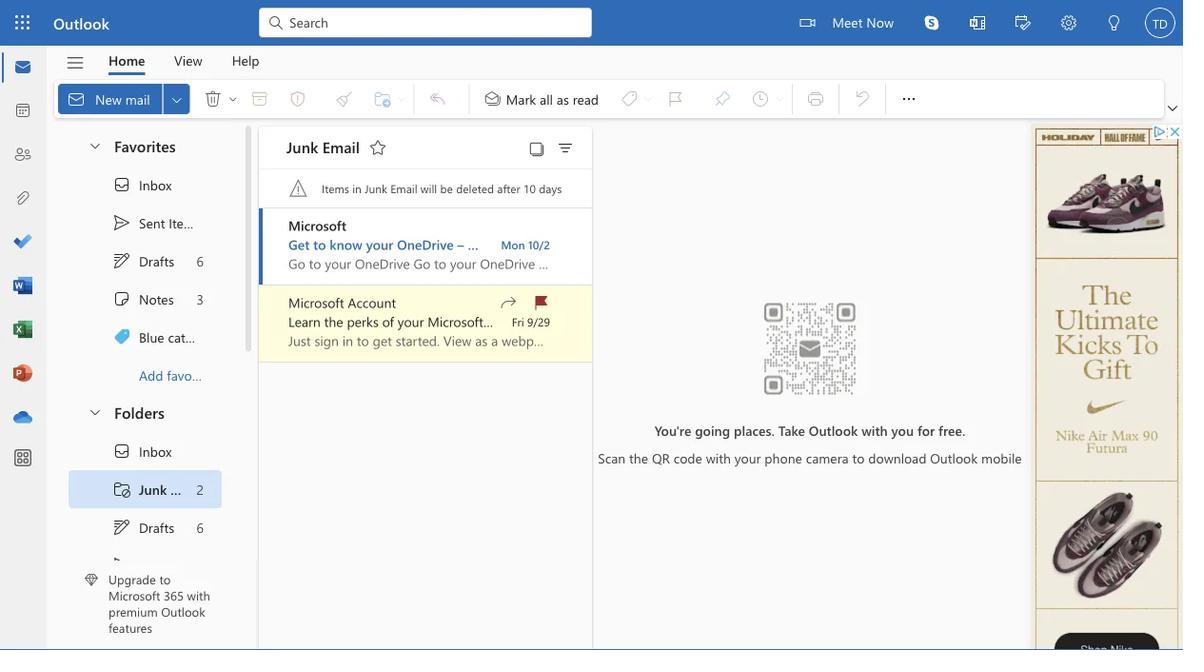 Task type: vqa. For each thing, say whether or not it's contained in the screenshot.

no



Task type: locate. For each thing, give the bounding box(es) containing it.
 tree item down the folders
[[69, 432, 222, 470]]

upgrade
[[109, 571, 156, 588]]

application
[[0, 0, 1184, 650]]

 sent items
[[112, 213, 201, 232], [112, 556, 201, 575]]

 tree item up '365'
[[69, 547, 222, 585]]

onedrive image
[[13, 408, 32, 428]]

0 vertical spatial junk
[[287, 136, 318, 157]]

outlook up '' button
[[53, 12, 109, 33]]

outlook banner
[[0, 0, 1184, 48]]

0 vertical spatial  tree item
[[69, 166, 222, 204]]

items in junk email will be deleted after 10 days
[[322, 181, 562, 196]]

outlook inside upgrade to microsoft 365 with premium outlook features
[[161, 603, 205, 620]]

2  drafts from the top
[[112, 518, 174, 537]]

word image
[[13, 277, 32, 296]]

 down favorites tree item
[[112, 175, 131, 194]]

 inbox for 
[[112, 442, 172, 461]]

drafts for 
[[139, 519, 174, 536]]

tab list
[[94, 46, 274, 75]]

sent up '365'
[[139, 557, 165, 574]]

 right premium features image
[[112, 556, 131, 575]]

1 inbox from the top
[[139, 176, 172, 194]]

outlook right premium
[[161, 603, 205, 620]]

2 drafts from the top
[[139, 519, 174, 536]]

outlook
[[53, 12, 109, 33], [809, 422, 858, 439], [931, 449, 978, 466], [161, 603, 205, 620]]

 for 
[[112, 175, 131, 194]]

 button
[[550, 134, 581, 161]]

1 horizontal spatial junk
[[287, 136, 318, 157]]

6 down 2
[[197, 519, 204, 536]]

to right the upgrade
[[159, 571, 171, 588]]

to right camera
[[853, 449, 865, 466]]


[[267, 13, 286, 32]]

2  from the top
[[112, 556, 131, 575]]

0 vertical spatial 6
[[197, 252, 204, 270]]

 button
[[164, 84, 190, 114]]

onedrive
[[397, 236, 454, 253]]


[[1168, 104, 1178, 113]]

1 vertical spatial  tree item
[[69, 432, 222, 470]]

1  tree item from the top
[[69, 166, 222, 204]]

1 horizontal spatial the
[[629, 449, 649, 466]]

the down microsoft account
[[324, 313, 343, 330]]

 button left the folders
[[78, 394, 110, 429]]

 inside dropdown button
[[169, 92, 184, 107]]

0 horizontal spatial mobile
[[644, 236, 686, 253]]

6
[[197, 252, 204, 270], [197, 519, 204, 536]]

1  sent items from the top
[[112, 213, 201, 232]]

1 horizontal spatial mobile
[[982, 449, 1022, 466]]

 inside favorites tree item
[[88, 138, 103, 153]]

back
[[516, 236, 544, 253]]


[[528, 140, 546, 158]]

1  from the top
[[112, 175, 131, 194]]

tags group
[[474, 80, 789, 118]]

0 vertical spatial  sent items
[[112, 213, 201, 232]]

free.
[[939, 422, 966, 439]]

 tree item up  notes at the left top of the page
[[69, 242, 222, 280]]

learn the perks of your microsoft account
[[289, 313, 534, 330]]

 up 
[[112, 442, 131, 461]]

 button
[[225, 84, 241, 114]]

1 vertical spatial the
[[629, 449, 649, 466]]

drafts inside favorites tree
[[139, 252, 174, 270]]

1 vertical spatial 6
[[197, 519, 204, 536]]

0 vertical spatial the
[[324, 313, 343, 330]]

 sent items up '365'
[[112, 556, 201, 575]]

1 vertical spatial  tree item
[[69, 547, 222, 585]]

0 horizontal spatial with
[[187, 587, 210, 604]]

 
[[203, 90, 239, 109]]


[[970, 15, 986, 30]]

junk right in
[[365, 181, 388, 196]]

folders
[[114, 402, 165, 422]]

1 horizontal spatial email
[[323, 136, 360, 157]]

tree
[[69, 432, 222, 650]]

drafts down ' junk email 2'
[[139, 519, 174, 536]]

 tree item down favorites
[[69, 166, 222, 204]]

2 horizontal spatial with
[[862, 422, 888, 439]]

 button inside folders tree item
[[78, 394, 110, 429]]

 drafts
[[112, 251, 174, 270], [112, 518, 174, 537]]

2 6 from the top
[[197, 519, 204, 536]]

the left qr
[[629, 449, 649, 466]]

calendar image
[[13, 102, 32, 121]]

to right how
[[499, 236, 512, 253]]

 button
[[909, 0, 955, 46]]

 inside folders tree item
[[88, 404, 103, 419]]

 drafts for 
[[112, 518, 174, 537]]

learn
[[289, 313, 321, 330]]

junk
[[287, 136, 318, 157], [365, 181, 388, 196], [139, 481, 167, 498]]

0 horizontal spatial junk
[[139, 481, 167, 498]]

to do image
[[13, 233, 32, 252]]

1 vertical spatial sent
[[139, 557, 165, 574]]

 inside favorites tree
[[112, 251, 131, 270]]

1  tree item from the top
[[69, 242, 222, 280]]

2  inbox from the top
[[112, 442, 172, 461]]

help button
[[218, 46, 274, 75]]

email left "will"
[[391, 181, 418, 196]]

1 drafts from the top
[[139, 252, 174, 270]]

1 vertical spatial 
[[112, 518, 131, 537]]

0 vertical spatial 
[[112, 251, 131, 270]]

1  from the top
[[112, 251, 131, 270]]

 inside favorites tree
[[112, 213, 131, 232]]

 button inside favorites tree item
[[78, 128, 110, 163]]

items
[[322, 181, 349, 196], [169, 214, 201, 232], [169, 557, 201, 574]]

scan
[[598, 449, 626, 466]]

items up 3
[[169, 214, 201, 232]]

 left the folders
[[88, 404, 103, 419]]

 notes
[[112, 289, 174, 309]]

1 vertical spatial  tree item
[[69, 508, 222, 547]]

 for  dropdown button
[[169, 92, 184, 107]]

with right '365'
[[187, 587, 210, 604]]

0 vertical spatial  tree item
[[69, 204, 222, 242]]

microsoft up 'features'
[[109, 587, 160, 604]]

 inbox down favorites tree item
[[112, 175, 172, 194]]

 tree item
[[69, 318, 222, 356]]

email right 
[[171, 481, 203, 498]]

email inside junk email 
[[323, 136, 360, 157]]

drafts
[[139, 252, 174, 270], [139, 519, 174, 536]]

0 vertical spatial items
[[322, 181, 349, 196]]

 tree item
[[69, 242, 222, 280], [69, 508, 222, 547]]

favorites
[[114, 135, 176, 155]]

1 vertical spatial junk
[[365, 181, 388, 196]]

1 vertical spatial  button
[[78, 394, 110, 429]]

2  from the top
[[112, 442, 131, 461]]

1 vertical spatial 
[[112, 556, 131, 575]]

2 vertical spatial email
[[171, 481, 203, 498]]

 up 
[[112, 213, 131, 232]]

you
[[892, 422, 914, 439]]

2  from the top
[[112, 518, 131, 537]]

outlook down free.
[[931, 449, 978, 466]]

6 inside tree
[[197, 519, 204, 536]]

2  tree item from the top
[[69, 508, 222, 547]]

 for 
[[112, 518, 131, 537]]

1 vertical spatial items
[[169, 214, 201, 232]]

1 sent from the top
[[139, 214, 165, 232]]

 inside tree
[[112, 556, 131, 575]]

0 horizontal spatial email
[[171, 481, 203, 498]]

know
[[330, 236, 363, 253]]

drafts for 
[[139, 252, 174, 270]]

1 vertical spatial 
[[112, 442, 131, 461]]

0 vertical spatial  drafts
[[112, 251, 174, 270]]

inbox inside favorites tree
[[139, 176, 172, 194]]

read
[[573, 90, 599, 107]]

and
[[618, 236, 641, 253]]

0 vertical spatial email
[[323, 136, 360, 157]]

 button for folders
[[78, 394, 110, 429]]

 left  button
[[169, 92, 184, 107]]

0 vertical spatial 
[[112, 213, 131, 232]]

0 vertical spatial sent
[[139, 214, 165, 232]]

1  drafts from the top
[[112, 251, 174, 270]]

items inside favorites tree
[[169, 214, 201, 232]]

1 vertical spatial mobile
[[982, 449, 1022, 466]]

 for 
[[112, 442, 131, 461]]

your inside the you're going places. take outlook with you for free. scan the qr code with your phone camera to download outlook mobile
[[735, 449, 761, 466]]

favorites tree item
[[69, 128, 222, 166]]

 up 
[[112, 251, 131, 270]]

6 up 3
[[197, 252, 204, 270]]

1 vertical spatial with
[[706, 449, 731, 466]]

1 vertical spatial drafts
[[139, 519, 174, 536]]

inbox for 
[[139, 176, 172, 194]]

the
[[324, 313, 343, 330], [629, 449, 649, 466]]

 inside favorites tree
[[112, 175, 131, 194]]

sent up notes
[[139, 214, 165, 232]]

 drafts up  notes at the left top of the page
[[112, 251, 174, 270]]

items left in
[[322, 181, 349, 196]]

 right 
[[227, 93, 239, 105]]

6 for 
[[197, 252, 204, 270]]

1  button from the top
[[78, 128, 110, 163]]

 tree item
[[69, 166, 222, 204], [69, 432, 222, 470]]

junk right 
[[139, 481, 167, 498]]

mobile inside message list no items selected list box
[[644, 236, 686, 253]]

home button
[[94, 46, 159, 75]]

 tree item
[[69, 204, 222, 242], [69, 547, 222, 585]]

sent
[[139, 214, 165, 232], [139, 557, 165, 574]]

days
[[539, 181, 562, 196]]

 button
[[363, 132, 393, 163]]

junk email heading
[[287, 127, 393, 169]]

junk up 
[[287, 136, 318, 157]]

 button for favorites
[[78, 128, 110, 163]]

 button down  new mail
[[78, 128, 110, 163]]

your right know
[[366, 236, 394, 253]]


[[1016, 15, 1031, 30]]

0 horizontal spatial the
[[324, 313, 343, 330]]

2 vertical spatial with
[[187, 587, 210, 604]]

drafts up notes
[[139, 252, 174, 270]]

2  button from the top
[[78, 394, 110, 429]]

 blue category
[[112, 328, 220, 347]]

0 vertical spatial 
[[112, 175, 131, 194]]

inbox down favorites tree item
[[139, 176, 172, 194]]

1  from the top
[[112, 213, 131, 232]]

your
[[366, 236, 394, 253], [567, 236, 594, 253], [398, 313, 424, 330], [735, 449, 761, 466]]

 inbox for 
[[112, 175, 172, 194]]

 search field
[[259, 0, 592, 43]]


[[925, 15, 940, 30]]

 sent items up notes
[[112, 213, 201, 232]]

 tree item down ' junk email 2'
[[69, 508, 222, 547]]

1  tree item from the top
[[69, 204, 222, 242]]

after
[[497, 181, 521, 196]]

6 for 
[[197, 519, 204, 536]]

with left you
[[862, 422, 888, 439]]

phone
[[765, 449, 803, 466]]

outlook inside outlook banner
[[53, 12, 109, 33]]

deleted
[[456, 181, 494, 196]]

inbox
[[139, 176, 172, 194], [139, 443, 172, 460]]

1 vertical spatial  drafts
[[112, 518, 174, 537]]

download
[[869, 449, 927, 466]]

for
[[918, 422, 935, 439]]

to inside the you're going places. take outlook with you for free. scan the qr code with your phone camera to download outlook mobile
[[853, 449, 865, 466]]

junk inside ' junk email 2'
[[139, 481, 167, 498]]

1 vertical spatial inbox
[[139, 443, 172, 460]]

more apps image
[[13, 449, 32, 468]]

mobile inside the you're going places. take outlook with you for free. scan the qr code with your phone camera to download outlook mobile
[[982, 449, 1022, 466]]

email left "" button
[[323, 136, 360, 157]]

0 vertical spatial  button
[[78, 128, 110, 163]]

mobile
[[644, 236, 686, 253], [982, 449, 1022, 466]]

microsoft
[[289, 217, 347, 234], [289, 294, 344, 311], [428, 313, 484, 330], [109, 587, 160, 604]]

with down going
[[706, 449, 731, 466]]

 drafts down  tree item
[[112, 518, 174, 537]]

0 vertical spatial drafts
[[139, 252, 174, 270]]

 down  new mail
[[88, 138, 103, 153]]

 mark all as read
[[483, 90, 599, 109]]

2 vertical spatial junk
[[139, 481, 167, 498]]

1  inbox from the top
[[112, 175, 172, 194]]

2
[[197, 481, 204, 498]]

inbox for 
[[139, 443, 172, 460]]

0 vertical spatial inbox
[[139, 176, 172, 194]]

mail image
[[13, 58, 32, 77]]

outlook link
[[53, 0, 109, 46]]

 inbox
[[112, 175, 172, 194], [112, 442, 172, 461]]

0 vertical spatial  tree item
[[69, 242, 222, 280]]

1 vertical spatial  sent items
[[112, 556, 201, 575]]


[[900, 90, 919, 109]]

1 6 from the top
[[197, 252, 204, 270]]

9/29
[[527, 314, 550, 329]]

qr
[[652, 449, 670, 466]]

people image
[[13, 146, 32, 165]]

2 inbox from the top
[[139, 443, 172, 460]]

2 horizontal spatial email
[[391, 181, 418, 196]]

folders tree item
[[69, 394, 222, 432]]

 button
[[890, 80, 928, 118]]

be
[[440, 181, 453, 196]]

 tree item down favorites tree item
[[69, 204, 222, 242]]

 inbox up  tree item
[[112, 442, 172, 461]]

6 inside favorites tree
[[197, 252, 204, 270]]

favorite
[[167, 366, 211, 384]]

to
[[313, 236, 326, 253], [499, 236, 512, 253], [853, 449, 865, 466], [159, 571, 171, 588]]

2  tree item from the top
[[69, 432, 222, 470]]

the inside the you're going places. take outlook with you for free. scan the qr code with your phone camera to download outlook mobile
[[629, 449, 649, 466]]

0 vertical spatial mobile
[[644, 236, 686, 253]]

your down places.
[[735, 449, 761, 466]]

 inbox inside favorites tree
[[112, 175, 172, 194]]

 down 
[[112, 518, 131, 537]]

 drafts inside favorites tree
[[112, 251, 174, 270]]

 button
[[78, 128, 110, 163], [78, 394, 110, 429]]

2  sent items from the top
[[112, 556, 201, 575]]

new
[[95, 90, 122, 107]]

inbox up ' junk email 2'
[[139, 443, 172, 460]]

get to know your onedrive – how to back up your pc and mobile
[[289, 236, 686, 253]]

10/2
[[528, 237, 550, 252]]

items up '365'
[[169, 557, 201, 574]]

10
[[524, 181, 536, 196]]

0 vertical spatial  inbox
[[112, 175, 172, 194]]

upgrade to microsoft 365 with premium outlook features
[[109, 571, 210, 636]]


[[67, 90, 86, 109]]

1 vertical spatial  inbox
[[112, 442, 172, 461]]



Task type: describe. For each thing, give the bounding box(es) containing it.

[[556, 139, 575, 158]]

junk inside junk email 
[[287, 136, 318, 157]]

 button
[[1165, 99, 1182, 118]]

mail
[[125, 90, 150, 107]]

 inside  
[[227, 93, 239, 105]]

meet now
[[833, 13, 894, 30]]

 button
[[1092, 0, 1138, 48]]

files image
[[13, 189, 32, 209]]

 drafts for 
[[112, 251, 174, 270]]

in
[[352, 181, 362, 196]]

pc
[[598, 236, 614, 253]]

sent inside favorites tree
[[139, 214, 165, 232]]

to right get
[[313, 236, 326, 253]]

tab list containing home
[[94, 46, 274, 75]]


[[65, 53, 85, 73]]

 for  button within folders tree item
[[88, 404, 103, 419]]

microsoft up learn
[[289, 294, 344, 311]]

microsoft inside upgrade to microsoft 365 with premium outlook features
[[109, 587, 160, 604]]

 button
[[56, 47, 94, 79]]

message list section
[[259, 122, 686, 649]]

will
[[421, 181, 437, 196]]

microsoft account
[[289, 294, 396, 311]]

application containing outlook
[[0, 0, 1184, 650]]

tree containing 
[[69, 432, 222, 650]]

mon
[[501, 237, 525, 252]]


[[499, 293, 518, 312]]

add
[[139, 366, 163, 384]]

 button
[[1001, 0, 1046, 48]]

items inside message list section
[[322, 181, 349, 196]]

 button
[[194, 84, 225, 114]]

email inside ' junk email 2'
[[171, 481, 203, 498]]

now
[[867, 13, 894, 30]]

 for 
[[112, 251, 131, 270]]

1 vertical spatial email
[[391, 181, 418, 196]]


[[203, 90, 223, 109]]

1 horizontal spatial with
[[706, 449, 731, 466]]

home
[[109, 51, 145, 69]]


[[800, 15, 815, 30]]

add favorite
[[139, 366, 211, 384]]


[[1062, 15, 1077, 30]]

notes
[[139, 290, 174, 308]]


[[532, 293, 551, 312]]

account
[[487, 313, 534, 330]]

the inside message list no items selected list box
[[324, 313, 343, 330]]


[[112, 289, 131, 309]]

left-rail-appbar navigation
[[4, 46, 42, 440]]

features
[[109, 620, 152, 636]]

 junk email 2
[[112, 480, 204, 499]]

mon 10/2
[[501, 237, 550, 252]]

going
[[695, 422, 731, 439]]

 tree item for 
[[69, 166, 222, 204]]

to inside upgrade to microsoft 365 with premium outlook features
[[159, 571, 171, 588]]

powerpoint image
[[13, 365, 32, 384]]

fri
[[512, 314, 524, 329]]

 new mail
[[67, 90, 150, 109]]

2  tree item from the top
[[69, 547, 222, 585]]

as
[[557, 90, 569, 107]]

 button
[[524, 134, 550, 161]]


[[368, 138, 388, 157]]

message list no items selected list box
[[259, 209, 686, 649]]

microsoft left account
[[428, 313, 484, 330]]

 sent items inside favorites tree
[[112, 213, 201, 232]]


[[112, 480, 131, 499]]

of
[[382, 313, 394, 330]]

0 vertical spatial with
[[862, 422, 888, 439]]

2 vertical spatial items
[[169, 557, 201, 574]]

favorites tree
[[69, 120, 222, 394]]

account
[[348, 294, 396, 311]]

you're
[[655, 422, 692, 439]]

 for  button in the favorites tree item
[[88, 138, 103, 153]]

help
[[232, 51, 259, 69]]

perks
[[347, 313, 379, 330]]

outlook up camera
[[809, 422, 858, 439]]

premium
[[109, 603, 158, 620]]

microsoft up get
[[289, 217, 347, 234]]

add favorite tree item
[[69, 356, 222, 394]]


[[1107, 15, 1123, 30]]

excel image
[[13, 321, 32, 340]]

camera
[[806, 449, 849, 466]]

your right up
[[567, 236, 594, 253]]

td image
[[1146, 8, 1176, 38]]

 tree item for 
[[69, 242, 222, 280]]

your right 'of'
[[398, 313, 424, 330]]

premium features image
[[85, 574, 98, 587]]

 tree item
[[69, 470, 222, 508]]

 button
[[955, 0, 1001, 48]]

3
[[197, 290, 204, 308]]

places.
[[734, 422, 775, 439]]

Search for email, meetings, files and more. field
[[288, 12, 581, 32]]

 tree item
[[69, 280, 222, 318]]

 tree item for 
[[69, 432, 222, 470]]

2 sent from the top
[[139, 557, 165, 574]]

 tree item for 
[[69, 508, 222, 547]]


[[289, 179, 309, 198]]

fri 9/29
[[512, 314, 550, 329]]

view
[[174, 51, 202, 69]]

junk email 
[[287, 136, 388, 157]]

meet
[[833, 13, 863, 30]]

–
[[458, 236, 464, 253]]

all
[[540, 90, 553, 107]]

code
[[674, 449, 703, 466]]

with inside upgrade to microsoft 365 with premium outlook features
[[187, 587, 210, 604]]

how
[[468, 236, 496, 253]]

get
[[289, 236, 310, 253]]

2 horizontal spatial junk
[[365, 181, 388, 196]]


[[112, 328, 131, 347]]

view button
[[160, 46, 217, 75]]

category
[[168, 328, 220, 346]]

move & delete group
[[58, 80, 410, 118]]



